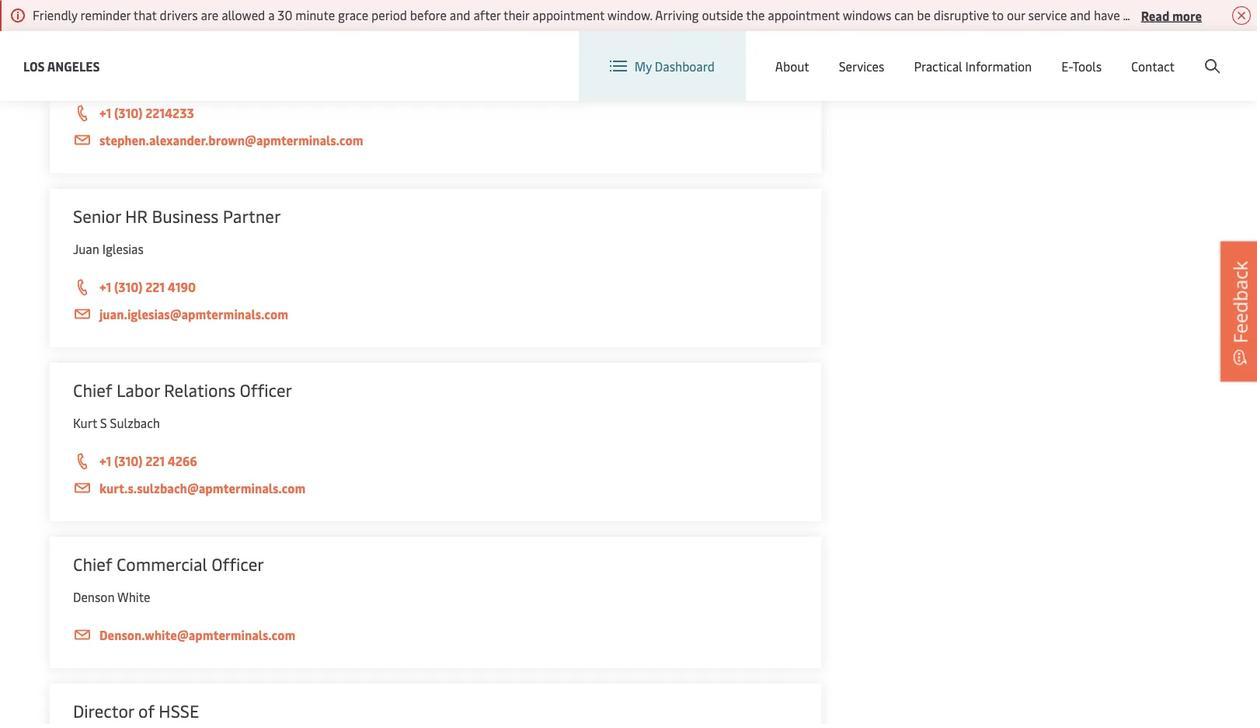 Task type: describe. For each thing, give the bounding box(es) containing it.
commercial
[[117, 553, 207, 576]]

white
[[117, 589, 150, 606]]

window.
[[608, 7, 653, 23]]

about button
[[776, 31, 810, 101]]

+1 (310) 221 4266
[[100, 453, 197, 470]]

service
[[1029, 7, 1068, 23]]

a
[[268, 7, 275, 23]]

relations
[[164, 379, 236, 402]]

contact button
[[1132, 31, 1175, 101]]

tools
[[1073, 58, 1102, 74]]

before
[[410, 7, 447, 23]]

+1 for hr
[[100, 279, 111, 295]]

+1 (310) 221 4190 link
[[73, 278, 799, 298]]

their
[[504, 7, 530, 23]]

arriving
[[656, 7, 699, 23]]

services
[[839, 58, 885, 74]]

iglesias
[[102, 241, 144, 257]]

to
[[992, 7, 1004, 23]]

kurt.s.sulzbach@apmterminals.com link
[[73, 479, 799, 498]]

switch
[[938, 45, 975, 62]]

are
[[201, 7, 219, 23]]

angeles
[[47, 58, 100, 74]]

location
[[978, 45, 1026, 62]]

read more
[[1142, 7, 1203, 24]]

los angeles
[[23, 58, 100, 74]]

juan
[[73, 241, 99, 257]]

kurt.s.sulzbach@apmterminals.com
[[100, 480, 306, 497]]

1 appointment from the left
[[533, 7, 605, 23]]

senior hr business partner
[[73, 204, 281, 227]]

221 for labor
[[146, 453, 165, 470]]

after
[[474, 7, 501, 23]]

+1 for operations
[[100, 105, 111, 121]]

(conventional
[[260, 30, 365, 53]]

impacts
[[1174, 7, 1218, 23]]

disruptive
[[934, 7, 990, 23]]

labor
[[117, 379, 160, 402]]

contact
[[1132, 58, 1175, 74]]

my dashboard button
[[610, 31, 715, 101]]

my dashboard
[[635, 58, 715, 74]]

hsse
[[159, 700, 199, 723]]

denson white
[[73, 589, 150, 606]]

221 for hr
[[146, 279, 165, 295]]

kurt
[[73, 415, 97, 431]]

menu
[[1115, 46, 1147, 62]]

period
[[372, 7, 407, 23]]

chief for chief commercial officer
[[73, 553, 112, 576]]

e-
[[1062, 58, 1073, 74]]

outside
[[702, 7, 744, 23]]

of
[[138, 700, 155, 723]]

(310) for hr
[[114, 279, 143, 295]]

juan.iglesias@apmterminals.com
[[100, 306, 288, 323]]

denson.white@apmterminals.com link
[[73, 626, 799, 645]]

operations
[[117, 30, 200, 53]]

practical information
[[914, 58, 1033, 74]]

about
[[776, 58, 810, 74]]

alexander
[[122, 66, 177, 83]]

kurt s sulzbach
[[73, 415, 160, 431]]

friendly reminder that drivers are allowed a 30 minute grace period before and after their appointment window. arriving outside the appointment windows can be disruptive to our service and have negative impacts on driv
[[33, 7, 1258, 23]]

officer for operations
[[204, 30, 256, 53]]

our
[[1007, 7, 1026, 23]]

windows
[[843, 7, 892, 23]]

services button
[[839, 31, 885, 101]]

information
[[966, 58, 1033, 74]]

partner
[[223, 204, 281, 227]]

driv
[[1238, 7, 1258, 23]]

(310) for labor
[[114, 453, 143, 470]]

1 and from the left
[[450, 7, 471, 23]]

be
[[917, 7, 931, 23]]

chief for chief operations officer (conventional terminal)
[[73, 30, 112, 53]]



Task type: locate. For each thing, give the bounding box(es) containing it.
1 (310) from the top
[[114, 105, 143, 121]]

stephen.alexander.brown@apmterminals.com
[[100, 132, 363, 148]]

chief labor relations officer
[[73, 379, 292, 402]]

officer right commercial
[[212, 553, 264, 576]]

global menu button
[[1042, 31, 1162, 77]]

0 vertical spatial 221
[[146, 279, 165, 295]]

juan.iglesias@apmterminals.com link
[[73, 305, 799, 324]]

brown
[[180, 66, 216, 83]]

221 left the 4190
[[146, 279, 165, 295]]

+1
[[100, 105, 111, 121], [100, 279, 111, 295], [100, 453, 111, 470]]

grace
[[338, 7, 369, 23]]

1 horizontal spatial appointment
[[768, 7, 840, 23]]

terminal)
[[369, 30, 441, 53]]

officer right relations
[[240, 379, 292, 402]]

denson.white@apmterminals.com
[[100, 627, 296, 644]]

global menu
[[1076, 46, 1147, 62]]

sulzbach
[[110, 415, 160, 431]]

3 (310) from the top
[[114, 453, 143, 470]]

2 vertical spatial chief
[[73, 553, 112, 576]]

+1 for labor
[[100, 453, 111, 470]]

senior
[[73, 204, 121, 227]]

juan iglesias
[[73, 241, 144, 257]]

221
[[146, 279, 165, 295], [146, 453, 165, 470]]

reminder
[[81, 7, 131, 23]]

appointment right the
[[768, 7, 840, 23]]

stephen.alexander.brown@apmterminals.com link
[[73, 131, 799, 150]]

los
[[23, 58, 45, 74]]

can
[[895, 7, 914, 23]]

officer
[[204, 30, 256, 53], [240, 379, 292, 402], [212, 553, 264, 576]]

director of hsse
[[73, 700, 199, 723]]

chief up denson
[[73, 553, 112, 576]]

e-tools
[[1062, 58, 1102, 74]]

0 vertical spatial officer
[[204, 30, 256, 53]]

+1 down juan iglesias
[[100, 279, 111, 295]]

my
[[635, 58, 652, 74]]

close alert image
[[1233, 6, 1252, 25]]

e-tools button
[[1062, 31, 1102, 101]]

0 vertical spatial +1
[[100, 105, 111, 121]]

director
[[73, 700, 134, 723]]

(310) down iglesias
[[114, 279, 143, 295]]

feedback button
[[1221, 242, 1258, 382]]

30
[[278, 7, 293, 23]]

221 left '4266'
[[146, 453, 165, 470]]

dashboard
[[655, 58, 715, 74]]

more
[[1173, 7, 1203, 24]]

(310) for operations
[[114, 105, 143, 121]]

4266
[[168, 453, 197, 470]]

global
[[1076, 46, 1112, 62]]

and left after
[[450, 7, 471, 23]]

chief down reminder
[[73, 30, 112, 53]]

0 horizontal spatial appointment
[[533, 7, 605, 23]]

1 vertical spatial officer
[[240, 379, 292, 402]]

1 horizontal spatial and
[[1071, 7, 1091, 23]]

switch location button
[[913, 45, 1026, 62]]

1 vertical spatial +1
[[100, 279, 111, 295]]

chief for chief labor relations officer
[[73, 379, 112, 402]]

hr
[[125, 204, 148, 227]]

2214233
[[146, 105, 194, 121]]

and
[[450, 7, 471, 23], [1071, 7, 1091, 23]]

allowed
[[222, 7, 265, 23]]

0 horizontal spatial and
[[450, 7, 471, 23]]

practical
[[914, 58, 963, 74]]

the
[[747, 7, 765, 23]]

1 +1 from the top
[[100, 105, 111, 121]]

2 vertical spatial (310)
[[114, 453, 143, 470]]

0 vertical spatial chief
[[73, 30, 112, 53]]

and left have
[[1071, 7, 1091, 23]]

2 chief from the top
[[73, 379, 112, 402]]

(310) down sulzbach
[[114, 453, 143, 470]]

los angeles link
[[23, 56, 100, 76]]

stephen alexander brown
[[73, 66, 216, 83]]

read more button
[[1142, 5, 1203, 25]]

negative
[[1124, 7, 1171, 23]]

officer for commercial
[[212, 553, 264, 576]]

chief commercial officer
[[73, 553, 264, 576]]

that
[[134, 7, 157, 23]]

1 chief from the top
[[73, 30, 112, 53]]

2 vertical spatial +1
[[100, 453, 111, 470]]

+1 (310) 2214233
[[100, 105, 194, 121]]

3 +1 from the top
[[100, 453, 111, 470]]

switch location
[[938, 45, 1026, 62]]

+1 (310) 221 4266 link
[[73, 452, 799, 472]]

friendly
[[33, 7, 78, 23]]

appointment
[[533, 7, 605, 23], [768, 7, 840, 23]]

1 vertical spatial 221
[[146, 453, 165, 470]]

0 vertical spatial (310)
[[114, 105, 143, 121]]

2 vertical spatial officer
[[212, 553, 264, 576]]

appointment right 'their'
[[533, 7, 605, 23]]

+1 down stephen
[[100, 105, 111, 121]]

2 (310) from the top
[[114, 279, 143, 295]]

officer down the allowed at top
[[204, 30, 256, 53]]

1 vertical spatial (310)
[[114, 279, 143, 295]]

1 221 from the top
[[146, 279, 165, 295]]

stephen
[[73, 66, 119, 83]]

chief
[[73, 30, 112, 53], [73, 379, 112, 402], [73, 553, 112, 576]]

on
[[1221, 7, 1235, 23]]

(310) left 2214233 at top
[[114, 105, 143, 121]]

3 chief from the top
[[73, 553, 112, 576]]

4190
[[168, 279, 196, 295]]

(310)
[[114, 105, 143, 121], [114, 279, 143, 295], [114, 453, 143, 470]]

1 vertical spatial chief
[[73, 379, 112, 402]]

minute
[[296, 7, 335, 23]]

2 appointment from the left
[[768, 7, 840, 23]]

chief operations officer (conventional terminal)
[[73, 30, 441, 53]]

+1 down s
[[100, 453, 111, 470]]

chief up the kurt
[[73, 379, 112, 402]]

practical information button
[[914, 31, 1033, 101]]

2 221 from the top
[[146, 453, 165, 470]]

2 +1 from the top
[[100, 279, 111, 295]]

denson
[[73, 589, 115, 606]]

+1 (310) 221 4190
[[100, 279, 196, 295]]

drivers
[[160, 7, 198, 23]]

2 and from the left
[[1071, 7, 1091, 23]]

have
[[1094, 7, 1121, 23]]

s
[[100, 415, 107, 431]]

business
[[152, 204, 219, 227]]



Task type: vqa. For each thing, say whether or not it's contained in the screenshot.
up
no



